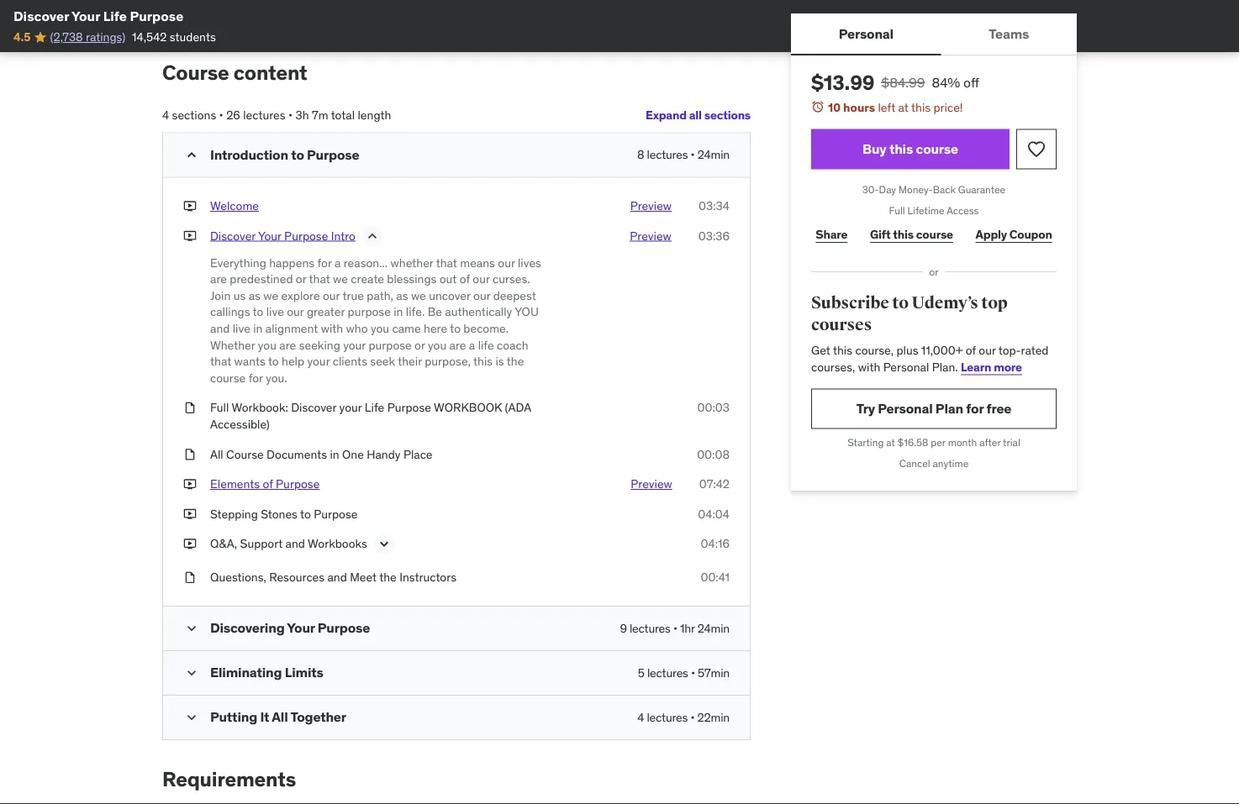 Task type: vqa. For each thing, say whether or not it's contained in the screenshot.
"Full" inside the '30-Day Money-Back Guarantee Full Lifetime Access'
yes



Task type: describe. For each thing, give the bounding box(es) containing it.
and for questions,
[[328, 570, 347, 585]]

0 horizontal spatial you
[[258, 338, 277, 353]]

udemy's
[[912, 293, 979, 314]]

lectures for introduction to purpose
[[647, 147, 688, 162]]

callings
[[210, 305, 250, 320]]

1 xsmall image from the top
[[183, 198, 197, 214]]

• for discovering your purpose
[[674, 621, 678, 636]]

you
[[515, 305, 539, 320]]

buy this course button
[[812, 129, 1010, 170]]

xsmall image for stepping
[[183, 506, 197, 523]]

coach
[[497, 338, 529, 353]]

to down 3h 7m
[[291, 146, 304, 163]]

2 horizontal spatial we
[[411, 288, 426, 303]]

0 vertical spatial in
[[394, 305, 403, 320]]

expand all sections button
[[646, 99, 751, 132]]

discover your purpose intro
[[210, 228, 356, 243]]

alarm image
[[812, 100, 825, 114]]

purpose down total
[[307, 146, 359, 163]]

lifetime
[[908, 204, 945, 217]]

cancel
[[900, 457, 931, 470]]

rated
[[1021, 343, 1049, 358]]

0 vertical spatial all
[[210, 447, 223, 462]]

workbook:
[[232, 400, 288, 416]]

84%
[[932, 74, 961, 91]]

apply coupon button
[[971, 218, 1057, 252]]

left
[[878, 100, 896, 115]]

elements of purpose button
[[210, 476, 320, 493]]

eliminating
[[210, 665, 282, 682]]

course for buy this course
[[916, 140, 959, 158]]

0 horizontal spatial we
[[263, 288, 278, 303]]

00:08
[[697, 447, 730, 462]]

1 vertical spatial preview
[[630, 228, 672, 243]]

life inside full workbook: discover your life purpose workbook (ada accessible)
[[365, 400, 385, 416]]

1 horizontal spatial we
[[333, 272, 348, 287]]

money-
[[899, 183, 933, 196]]

1 horizontal spatial are
[[279, 338, 296, 353]]

all course documents in one handy place
[[210, 447, 433, 462]]

lectures right 26
[[243, 108, 286, 123]]

predestined
[[230, 272, 293, 287]]

our up the authentically
[[474, 288, 491, 303]]

00:41
[[701, 570, 730, 585]]

purpose up 14,542
[[130, 7, 184, 24]]

personal inside get this course, plus 11,000+ of our top-rated courses, with personal plan.
[[884, 359, 929, 375]]

try personal plan for free
[[857, 400, 1012, 417]]

purpose inside full workbook: discover your life purpose workbook (ada accessible)
[[387, 400, 431, 416]]

more
[[994, 359, 1022, 375]]

4 xsmall image from the top
[[183, 570, 197, 586]]

1 horizontal spatial or
[[415, 338, 425, 353]]

small image for eliminating
[[183, 665, 200, 682]]

1 horizontal spatial a
[[469, 338, 475, 353]]

content
[[234, 60, 307, 85]]

04:16
[[701, 537, 730, 552]]

xsmall image for full
[[183, 400, 197, 416]]

small image for discovering
[[183, 621, 200, 638]]

eliminating limits
[[210, 665, 324, 682]]

greater
[[307, 305, 345, 320]]

lectures for eliminating limits
[[647, 666, 689, 681]]

length
[[358, 108, 391, 123]]

discover inside full workbook: discover your life purpose workbook (ada accessible)
[[291, 400, 337, 416]]

is
[[496, 354, 504, 369]]

1 as from the left
[[249, 288, 261, 303]]

top-
[[999, 343, 1021, 358]]

sections inside dropdown button
[[705, 108, 751, 123]]

documents
[[267, 447, 327, 462]]

2 24min from the top
[[698, 621, 730, 636]]

workbook
[[434, 400, 502, 416]]

1 horizontal spatial live
[[266, 305, 284, 320]]

questions,
[[210, 570, 266, 585]]

0 horizontal spatial are
[[210, 272, 227, 287]]

to up you.
[[268, 354, 279, 369]]

2 xsmall image from the top
[[183, 228, 197, 244]]

4 for 4 lectures • 22min
[[638, 710, 644, 725]]

anytime
[[933, 457, 969, 470]]

purpose inside button
[[276, 477, 320, 492]]

full inside full workbook: discover your life purpose workbook (ada accessible)
[[210, 400, 229, 416]]

putting
[[210, 709, 257, 726]]

create
[[351, 272, 384, 287]]

curses.
[[493, 272, 530, 287]]

1 horizontal spatial you
[[371, 321, 389, 336]]

small image for putting
[[183, 710, 200, 727]]

our up greater
[[323, 288, 340, 303]]

handy
[[367, 447, 401, 462]]

price!
[[934, 100, 963, 115]]

(2,738
[[50, 29, 83, 44]]

seeking
[[299, 338, 340, 353]]

of inside button
[[263, 477, 273, 492]]

discovering
[[210, 620, 285, 637]]

purpose up the 'workbooks'
[[314, 507, 358, 522]]

this for get
[[833, 343, 853, 358]]

authentically
[[445, 305, 512, 320]]

learn
[[961, 359, 992, 375]]

gift this course
[[870, 227, 954, 242]]

resources
[[269, 570, 325, 585]]

happens
[[269, 255, 315, 270]]

03:36
[[699, 228, 730, 243]]

gift this course link
[[866, 218, 958, 252]]

lectures for putting it all together
[[647, 710, 688, 725]]

stepping
[[210, 507, 258, 522]]

everything happens for a reason... whether that means our lives are predestined or that we create blessings out of our curses. join us as we explore our true path, as we uncover our deepest callings to live our greater purpose in life. be authentically you and live in alignment with who you came here to become. whether you are seeking your purpose or you are a life coach that wants to help your clients seek their purpose, this is the course for you.
[[210, 255, 541, 386]]

• left 3h 7m
[[288, 108, 293, 123]]

purpose inside button
[[284, 228, 328, 243]]

ratings)
[[86, 29, 125, 44]]

q&a,
[[210, 537, 237, 552]]

04:04
[[698, 507, 730, 522]]

1 vertical spatial course
[[226, 447, 264, 462]]

join
[[210, 288, 231, 303]]

this inside everything happens for a reason... whether that means our lives are predestined or that we create blessings out of our curses. join us as we explore our true path, as we uncover our deepest callings to live our greater purpose in life. be authentically you and live in alignment with who you came here to become. whether you are seeking your purpose or you are a life coach that wants to help your clients seek their purpose, this is the course for you.
[[473, 354, 493, 369]]

1 vertical spatial in
[[253, 321, 263, 336]]

4 lectures • 22min
[[638, 710, 730, 725]]

path,
[[367, 288, 394, 303]]

3h 7m
[[296, 108, 328, 123]]

our down 'means'
[[473, 272, 490, 287]]

course,
[[856, 343, 894, 358]]

buy this course
[[863, 140, 959, 158]]

at inside starting at $16.58 per month after trial cancel anytime
[[887, 436, 896, 449]]

buy
[[863, 140, 887, 158]]

you.
[[266, 370, 287, 386]]

elements of purpose
[[210, 477, 320, 492]]

try
[[857, 400, 875, 417]]

8 lectures • 24min
[[637, 147, 730, 162]]

• for eliminating limits
[[691, 666, 695, 681]]

our inside get this course, plus 11,000+ of our top-rated courses, with personal plan.
[[979, 343, 996, 358]]

with inside get this course, plus 11,000+ of our top-rated courses, with personal plan.
[[858, 359, 881, 375]]

discover for discover your life purpose
[[13, 7, 69, 24]]

courses
[[812, 315, 872, 335]]

questions, resources and meet the instructors
[[210, 570, 457, 585]]

teams button
[[942, 13, 1077, 54]]

intro
[[331, 228, 356, 243]]

subscribe
[[812, 293, 890, 314]]

workbooks
[[308, 537, 367, 552]]

$16.58
[[898, 436, 929, 449]]

hide lecture description image
[[364, 228, 381, 245]]

11,000+
[[922, 343, 963, 358]]

discovering your purpose
[[210, 620, 370, 637]]

4 xsmall image from the top
[[183, 536, 197, 553]]

our up alignment
[[287, 305, 304, 320]]

of inside get this course, plus 11,000+ of our top-rated courses, with personal plan.
[[966, 343, 976, 358]]

3 xsmall image from the top
[[183, 476, 197, 493]]

this left price!
[[912, 100, 931, 115]]

03:34
[[699, 198, 730, 213]]

means
[[460, 255, 495, 270]]

to right "here"
[[450, 321, 461, 336]]

0 vertical spatial at
[[899, 100, 909, 115]]

2 vertical spatial your
[[287, 620, 315, 637]]

starting at $16.58 per month after trial cancel anytime
[[848, 436, 1021, 470]]

2 horizontal spatial you
[[428, 338, 447, 353]]

learn more
[[961, 359, 1022, 375]]

course content
[[162, 60, 307, 85]]

welcome
[[210, 198, 259, 213]]

4 sections • 26 lectures • 3h 7m total length
[[162, 108, 391, 123]]

9
[[620, 621, 627, 636]]



Task type: locate. For each thing, give the bounding box(es) containing it.
and left meet
[[328, 570, 347, 585]]

tab list
[[791, 13, 1077, 56]]

this right gift
[[893, 227, 914, 242]]

0 horizontal spatial as
[[249, 288, 261, 303]]

0 vertical spatial your
[[343, 338, 366, 353]]

course for gift this course
[[916, 227, 954, 242]]

0 horizontal spatial the
[[379, 570, 397, 585]]

2 horizontal spatial in
[[394, 305, 403, 320]]

introduction
[[210, 146, 288, 163]]

this right "buy"
[[890, 140, 913, 158]]

0 horizontal spatial 4
[[162, 108, 169, 123]]

1 vertical spatial all
[[272, 709, 288, 726]]

access
[[947, 204, 979, 217]]

2 vertical spatial personal
[[878, 400, 933, 417]]

$13.99
[[812, 70, 875, 95]]

small image left discovering on the left of the page
[[183, 621, 200, 638]]

4 for 4 sections • 26 lectures • 3h 7m total length
[[162, 108, 169, 123]]

apply
[[976, 227, 1007, 242]]

course inside buy this course button
[[916, 140, 959, 158]]

starting
[[848, 436, 884, 449]]

together
[[290, 709, 346, 726]]

seek
[[370, 354, 395, 369]]

0 vertical spatial 24min
[[698, 147, 730, 162]]

preview for 07:42
[[631, 477, 673, 492]]

0 vertical spatial and
[[210, 321, 230, 336]]

24min down expand all sections dropdown button
[[698, 147, 730, 162]]

to inside subscribe to udemy's top courses
[[893, 293, 909, 314]]

your up '(2,738 ratings)'
[[72, 7, 100, 24]]

back
[[933, 183, 956, 196]]

you up wants
[[258, 338, 277, 353]]

• left 1hr
[[674, 621, 678, 636]]

all up elements
[[210, 447, 223, 462]]

apply coupon
[[976, 227, 1053, 242]]

0 horizontal spatial full
[[210, 400, 229, 416]]

gift
[[870, 227, 891, 242]]

your up 'happens'
[[258, 228, 281, 243]]

small image
[[183, 621, 200, 638], [183, 665, 200, 682]]

of
[[460, 272, 470, 287], [966, 343, 976, 358], [263, 477, 273, 492]]

this up courses,
[[833, 343, 853, 358]]

help
[[282, 354, 304, 369]]

lectures right 9
[[630, 621, 671, 636]]

as right the us
[[249, 288, 261, 303]]

for left free
[[966, 400, 984, 417]]

0 vertical spatial for
[[317, 255, 332, 270]]

personal inside "button"
[[839, 25, 894, 42]]

that down whether
[[210, 354, 231, 369]]

nasdaq image
[[177, 0, 273, 26]]

this for buy
[[890, 140, 913, 158]]

course inside gift this course link
[[916, 227, 954, 242]]

0 horizontal spatial your
[[72, 7, 100, 24]]

4.5
[[13, 29, 30, 44]]

out
[[440, 272, 457, 287]]

preview left 07:42
[[631, 477, 673, 492]]

course up back
[[916, 140, 959, 158]]

stones
[[261, 507, 298, 522]]

we up life.
[[411, 288, 426, 303]]

courses,
[[812, 359, 856, 375]]

1 vertical spatial for
[[249, 370, 263, 386]]

instructors
[[400, 570, 457, 585]]

live up whether
[[233, 321, 250, 336]]

this for gift
[[893, 227, 914, 242]]

who
[[346, 321, 368, 336]]

1 horizontal spatial in
[[330, 447, 339, 462]]

0 vertical spatial course
[[916, 140, 959, 158]]

your inside full workbook: discover your life purpose workbook (ada accessible)
[[339, 400, 362, 416]]

22min
[[698, 710, 730, 725]]

your for purpose
[[72, 7, 100, 24]]

with down course, on the right top of the page
[[858, 359, 881, 375]]

full
[[889, 204, 905, 217], [210, 400, 229, 416]]

lectures for discovering your purpose
[[630, 621, 671, 636]]

one
[[342, 447, 364, 462]]

1 horizontal spatial and
[[286, 537, 305, 552]]

purpose down the their
[[387, 400, 431, 416]]

your up "limits"
[[287, 620, 315, 637]]

1 vertical spatial that
[[309, 272, 330, 287]]

your down clients
[[339, 400, 362, 416]]

small image
[[183, 147, 200, 163], [183, 710, 200, 727]]

per
[[931, 436, 946, 449]]

plan.
[[932, 359, 958, 375]]

2 horizontal spatial discover
[[291, 400, 337, 416]]

personal up "$13.99" on the right of page
[[839, 25, 894, 42]]

1 vertical spatial 4
[[638, 710, 644, 725]]

with down greater
[[321, 321, 343, 336]]

1 horizontal spatial with
[[858, 359, 881, 375]]

0 horizontal spatial at
[[887, 436, 896, 449]]

for right 'happens'
[[317, 255, 332, 270]]

share button
[[812, 218, 852, 252]]

clients
[[333, 354, 367, 369]]

all right it
[[272, 709, 288, 726]]

in left life.
[[394, 305, 403, 320]]

1 24min from the top
[[698, 147, 730, 162]]

1 horizontal spatial all
[[272, 709, 288, 726]]

1 vertical spatial your
[[307, 354, 330, 369]]

30-day money-back guarantee full lifetime access
[[863, 183, 1006, 217]]

your down seeking at left top
[[307, 354, 330, 369]]

1 small image from the top
[[183, 621, 200, 638]]

personal
[[839, 25, 894, 42], [884, 359, 929, 375], [878, 400, 933, 417]]

purpose down path,
[[348, 305, 391, 320]]

day
[[879, 183, 897, 196]]

2 vertical spatial in
[[330, 447, 339, 462]]

and down stepping stones to purpose
[[286, 537, 305, 552]]

at left $16.58
[[887, 436, 896, 449]]

a
[[335, 255, 341, 270], [469, 338, 475, 353]]

2 as from the left
[[396, 288, 408, 303]]

57min
[[698, 666, 730, 681]]

students
[[170, 29, 216, 44]]

we down the predestined
[[263, 288, 278, 303]]

1 horizontal spatial life
[[365, 400, 385, 416]]

0 horizontal spatial of
[[263, 477, 273, 492]]

purpose up seek
[[369, 338, 412, 353]]

0 horizontal spatial for
[[249, 370, 263, 386]]

of up learn on the top right of the page
[[966, 343, 976, 358]]

1 small image from the top
[[183, 147, 200, 163]]

xsmall image
[[183, 400, 197, 416], [183, 446, 197, 463], [183, 506, 197, 523], [183, 536, 197, 553]]

all
[[689, 108, 702, 123]]

0 horizontal spatial in
[[253, 321, 263, 336]]

life down seek
[[365, 400, 385, 416]]

1 horizontal spatial at
[[899, 100, 909, 115]]

our
[[498, 255, 515, 270], [473, 272, 490, 287], [323, 288, 340, 303], [474, 288, 491, 303], [287, 305, 304, 320], [979, 343, 996, 358]]

1 vertical spatial your
[[258, 228, 281, 243]]

2 horizontal spatial for
[[966, 400, 984, 417]]

discover up everything
[[210, 228, 256, 243]]

0 vertical spatial course
[[162, 60, 229, 85]]

0 vertical spatial preview
[[630, 198, 672, 213]]

1 horizontal spatial as
[[396, 288, 408, 303]]

preview left "03:36"
[[630, 228, 672, 243]]

14,542
[[132, 29, 167, 44]]

and down callings
[[210, 321, 230, 336]]

everything
[[210, 255, 266, 270]]

• left the 22min
[[691, 710, 695, 725]]

0 horizontal spatial that
[[210, 354, 231, 369]]

alignment
[[266, 321, 318, 336]]

2 vertical spatial that
[[210, 354, 231, 369]]

10
[[828, 100, 841, 115]]

3 xsmall image from the top
[[183, 506, 197, 523]]

purpose down 'documents'
[[276, 477, 320, 492]]

full down "day"
[[889, 204, 905, 217]]

preview down '8'
[[630, 198, 672, 213]]

0 vertical spatial that
[[436, 255, 457, 270]]

at
[[899, 100, 909, 115], [887, 436, 896, 449]]

or up explore
[[296, 272, 306, 287]]

sections left 26
[[172, 108, 216, 123]]

that up out
[[436, 255, 457, 270]]

to
[[291, 146, 304, 163], [893, 293, 909, 314], [253, 305, 264, 320], [450, 321, 461, 336], [268, 354, 279, 369], [300, 507, 311, 522]]

you down "here"
[[428, 338, 447, 353]]

for
[[317, 255, 332, 270], [249, 370, 263, 386], [966, 400, 984, 417]]

0 vertical spatial of
[[460, 272, 470, 287]]

or up the their
[[415, 338, 425, 353]]

wants
[[234, 354, 266, 369]]

personal down plus
[[884, 359, 929, 375]]

try personal plan for free link
[[812, 389, 1057, 429]]

deepest
[[493, 288, 536, 303]]

purpose down questions, resources and meet the instructors
[[318, 620, 370, 637]]

0 vertical spatial small image
[[183, 147, 200, 163]]

course down lifetime
[[916, 227, 954, 242]]

2 small image from the top
[[183, 665, 200, 682]]

1 horizontal spatial discover
[[210, 228, 256, 243]]

us
[[234, 288, 246, 303]]

this down life
[[473, 354, 493, 369]]

0 horizontal spatial life
[[103, 7, 127, 24]]

1 vertical spatial with
[[858, 359, 881, 375]]

0 vertical spatial the
[[507, 354, 524, 369]]

here
[[424, 321, 447, 336]]

your inside discover your purpose intro button
[[258, 228, 281, 243]]

0 vertical spatial live
[[266, 305, 284, 320]]

1 vertical spatial life
[[365, 400, 385, 416]]

1 vertical spatial and
[[286, 537, 305, 552]]

lectures left the 22min
[[647, 710, 688, 725]]

sections right all
[[705, 108, 751, 123]]

0 vertical spatial a
[[335, 255, 341, 270]]

discover your purpose intro button
[[210, 228, 356, 248]]

hours
[[844, 100, 875, 115]]

in left "one"
[[330, 447, 339, 462]]

full inside 30-day money-back guarantee full lifetime access
[[889, 204, 905, 217]]

xsmall image
[[183, 198, 197, 214], [183, 228, 197, 244], [183, 476, 197, 493], [183, 570, 197, 586]]

after
[[980, 436, 1001, 449]]

are down alignment
[[279, 338, 296, 353]]

that
[[436, 255, 457, 270], [309, 272, 330, 287], [210, 354, 231, 369]]

1 sections from the left
[[705, 108, 751, 123]]

you right who
[[371, 321, 389, 336]]

0 vertical spatial personal
[[839, 25, 894, 42]]

or up udemy's
[[930, 265, 939, 279]]

2 horizontal spatial are
[[450, 338, 466, 353]]

sections
[[705, 108, 751, 123], [172, 108, 216, 123]]

we up true
[[333, 272, 348, 287]]

1 vertical spatial discover
[[210, 228, 256, 243]]

0 vertical spatial purpose
[[348, 305, 391, 320]]

2 horizontal spatial your
[[287, 620, 315, 637]]

0 horizontal spatial sections
[[172, 108, 216, 123]]

of right out
[[460, 272, 470, 287]]

1 vertical spatial small image
[[183, 665, 200, 682]]

1 vertical spatial a
[[469, 338, 475, 353]]

1 horizontal spatial for
[[317, 255, 332, 270]]

1 vertical spatial personal
[[884, 359, 929, 375]]

with inside everything happens for a reason... whether that means our lives are predestined or that we create blessings out of our curses. join us as we explore our true path, as we uncover our deepest callings to live our greater purpose in life. be authentically you and live in alignment with who you came here to become. whether you are seeking your purpose or you are a life coach that wants to help your clients seek their purpose, this is the course for you.
[[321, 321, 343, 336]]

$84.99
[[882, 74, 925, 91]]

trial
[[1003, 436, 1021, 449]]

the right is
[[507, 354, 524, 369]]

4 left 26
[[162, 108, 169, 123]]

1 horizontal spatial 4
[[638, 710, 644, 725]]

lectures right 5
[[647, 666, 689, 681]]

2 sections from the left
[[172, 108, 216, 123]]

to right callings
[[253, 305, 264, 320]]

the inside everything happens for a reason... whether that means our lives are predestined or that we create blessings out of our curses. join us as we explore our true path, as we uncover our deepest callings to live our greater purpose in life. be authentically you and live in alignment with who you came here to become. whether you are seeking your purpose or you are a life coach that wants to help your clients seek their purpose, this is the course for you.
[[507, 354, 524, 369]]

a down intro in the left of the page
[[335, 255, 341, 270]]

0 horizontal spatial all
[[210, 447, 223, 462]]

1 vertical spatial the
[[379, 570, 397, 585]]

as down blessings
[[396, 288, 408, 303]]

1 vertical spatial purpose
[[369, 338, 412, 353]]

• for putting it all together
[[691, 710, 695, 725]]

2 vertical spatial your
[[339, 400, 362, 416]]

discover your life purpose
[[13, 7, 184, 24]]

1 horizontal spatial the
[[507, 354, 524, 369]]

0 vertical spatial full
[[889, 204, 905, 217]]

2 horizontal spatial that
[[436, 255, 457, 270]]

preview for 03:34
[[630, 198, 672, 213]]

small image left eliminating in the bottom left of the page
[[183, 665, 200, 682]]

2 small image from the top
[[183, 710, 200, 727]]

this
[[912, 100, 931, 115], [890, 140, 913, 158], [893, 227, 914, 242], [833, 343, 853, 358], [473, 354, 493, 369]]

discover
[[13, 7, 69, 24], [210, 228, 256, 243], [291, 400, 337, 416]]

9 lectures • 1hr 24min
[[620, 621, 730, 636]]

1 vertical spatial course
[[916, 227, 954, 242]]

your down who
[[343, 338, 366, 353]]

2 horizontal spatial and
[[328, 570, 347, 585]]

(ada
[[505, 400, 531, 416]]

of inside everything happens for a reason... whether that means our lives are predestined or that we create blessings out of our curses. join us as we explore our true path, as we uncover our deepest callings to live our greater purpose in life. be authentically you and live in alignment with who you came here to become. whether you are seeking your purpose or you are a life coach that wants to help your clients seek their purpose, this is the course for you.
[[460, 272, 470, 287]]

place
[[404, 447, 433, 462]]

0 vertical spatial small image
[[183, 621, 200, 638]]

small image left putting
[[183, 710, 200, 727]]

this inside button
[[890, 140, 913, 158]]

preview
[[630, 198, 672, 213], [630, 228, 672, 243], [631, 477, 673, 492]]

guarantee
[[959, 183, 1006, 196]]

free
[[987, 400, 1012, 417]]

07:42
[[699, 477, 730, 492]]

0 horizontal spatial discover
[[13, 7, 69, 24]]

2 vertical spatial course
[[210, 370, 246, 386]]

discover up all course documents in one handy place
[[291, 400, 337, 416]]

8
[[637, 147, 644, 162]]

1hr
[[680, 621, 695, 636]]

uncover
[[429, 288, 471, 303]]

the right meet
[[379, 570, 397, 585]]

$13.99 $84.99 84% off
[[812, 70, 980, 95]]

welcome button
[[210, 198, 259, 214]]

to left udemy's
[[893, 293, 909, 314]]

24min
[[698, 147, 730, 162], [698, 621, 730, 636]]

1 horizontal spatial of
[[460, 272, 470, 287]]

personal up $16.58
[[878, 400, 933, 417]]

0 vertical spatial 4
[[162, 108, 169, 123]]

be
[[428, 305, 442, 320]]

1 vertical spatial small image
[[183, 710, 200, 727]]

1 xsmall image from the top
[[183, 400, 197, 416]]

accessible)
[[210, 417, 270, 432]]

2 vertical spatial discover
[[291, 400, 337, 416]]

live up alignment
[[266, 305, 284, 320]]

discover inside button
[[210, 228, 256, 243]]

1 horizontal spatial full
[[889, 204, 905, 217]]

are up join
[[210, 272, 227, 287]]

1 vertical spatial live
[[233, 321, 250, 336]]

• down expand all sections dropdown button
[[691, 147, 695, 162]]

purpose up 'happens'
[[284, 228, 328, 243]]

24min right 1hr
[[698, 621, 730, 636]]

0 vertical spatial your
[[72, 7, 100, 24]]

0 horizontal spatial or
[[296, 272, 306, 287]]

a left life
[[469, 338, 475, 353]]

purpose
[[130, 7, 184, 24], [307, 146, 359, 163], [284, 228, 328, 243], [387, 400, 431, 416], [276, 477, 320, 492], [314, 507, 358, 522], [318, 620, 370, 637]]

2 vertical spatial for
[[966, 400, 984, 417]]

course down accessible)
[[226, 447, 264, 462]]

full up accessible)
[[210, 400, 229, 416]]

1 vertical spatial 24min
[[698, 621, 730, 636]]

you
[[371, 321, 389, 336], [258, 338, 277, 353], [428, 338, 447, 353]]

life up ratings) on the top left of the page
[[103, 7, 127, 24]]

2 vertical spatial and
[[328, 570, 347, 585]]

• left 57min
[[691, 666, 695, 681]]

4 down 5
[[638, 710, 644, 725]]

2 xsmall image from the top
[[183, 446, 197, 463]]

xsmall image for all
[[183, 446, 197, 463]]

month
[[948, 436, 977, 449]]

top
[[982, 293, 1008, 314]]

to right stones
[[300, 507, 311, 522]]

0 vertical spatial with
[[321, 321, 343, 336]]

and inside everything happens for a reason... whether that means our lives are predestined or that we create blessings out of our curses. join us as we explore our true path, as we uncover our deepest callings to live our greater purpose in life. be authentically you and live in alignment with who you came here to become. whether you are seeking your purpose or you are a life coach that wants to help your clients seek their purpose, this is the course for you.
[[210, 321, 230, 336]]

1 horizontal spatial your
[[258, 228, 281, 243]]

in
[[394, 305, 403, 320], [253, 321, 263, 336], [330, 447, 339, 462]]

• for introduction to purpose
[[691, 147, 695, 162]]

this inside get this course, plus 11,000+ of our top-rated courses, with personal plan.
[[833, 343, 853, 358]]

tab list containing personal
[[791, 13, 1077, 56]]

show lecture description image
[[376, 536, 393, 553]]

at right left
[[899, 100, 909, 115]]

and for q&a,
[[286, 537, 305, 552]]

in up whether
[[253, 321, 263, 336]]

our up curses.
[[498, 255, 515, 270]]

0 vertical spatial life
[[103, 7, 127, 24]]

small image for introduction
[[183, 147, 200, 163]]

discover for discover your purpose intro
[[210, 228, 256, 243]]

wishlist image
[[1027, 139, 1047, 159]]

discover up 4.5
[[13, 7, 69, 24]]

explore
[[281, 288, 320, 303]]

• left 26
[[219, 108, 223, 123]]

course inside everything happens for a reason... whether that means our lives are predestined or that we create blessings out of our curses. join us as we explore our true path, as we uncover our deepest callings to live our greater purpose in life. be authentically you and live in alignment with who you came here to become. whether you are seeking your purpose or you are a life coach that wants to help your clients seek their purpose, this is the course for you.
[[210, 370, 246, 386]]

1 horizontal spatial that
[[309, 272, 330, 287]]

1 vertical spatial full
[[210, 400, 229, 416]]

your for intro
[[258, 228, 281, 243]]

2 horizontal spatial or
[[930, 265, 939, 279]]



